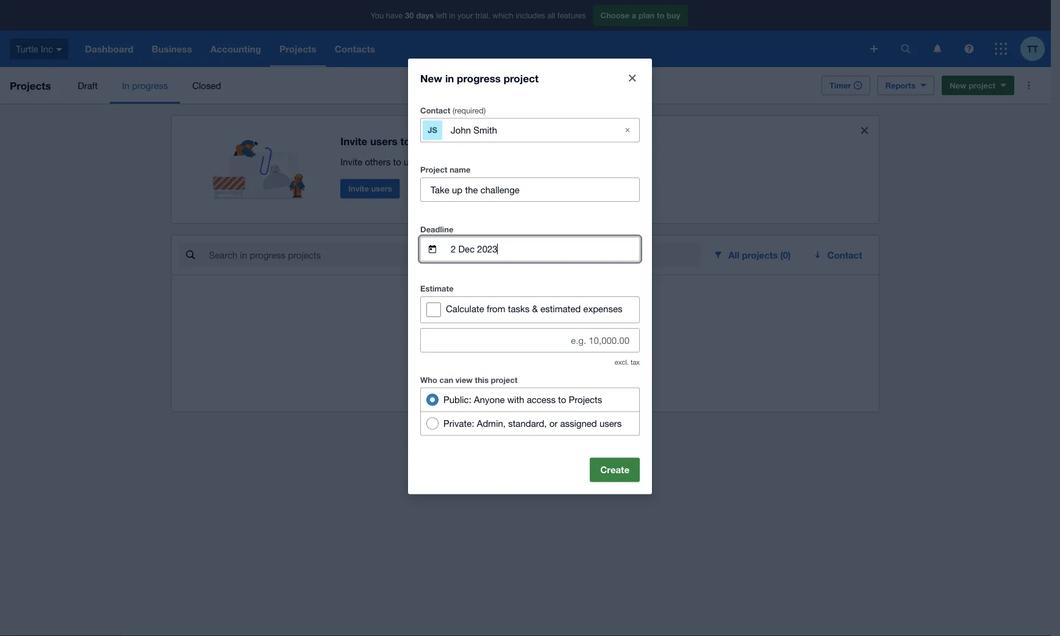 Task type: vqa. For each thing, say whether or not it's contained in the screenshot.
Turtle Inc
yes



Task type: describe. For each thing, give the bounding box(es) containing it.
users for invite users to projects
[[370, 135, 398, 147]]

track
[[545, 362, 565, 373]]

or
[[550, 418, 558, 429]]

no
[[468, 329, 482, 341]]

add
[[415, 362, 431, 373]]

reports button
[[878, 76, 935, 95]]

plan
[[639, 11, 655, 20]]

invite users
[[349, 184, 392, 194]]

days
[[416, 11, 434, 20]]

to up use
[[401, 135, 410, 147]]

trial,
[[475, 11, 491, 20]]

in progress
[[122, 80, 168, 91]]

deadline
[[420, 224, 454, 234]]

assigned
[[560, 418, 597, 429]]

button
[[602, 348, 629, 358]]

create a new project from the new project button add tasks, enter time and keep track of your spending
[[415, 348, 637, 373]]

svg image
[[871, 45, 878, 52]]

create for create
[[600, 464, 630, 475]]

30
[[405, 11, 414, 20]]

to left use
[[393, 157, 401, 167]]

turtle
[[16, 43, 38, 54]]

includes
[[516, 11, 545, 20]]

close button
[[620, 66, 645, 90]]

of
[[568, 362, 576, 373]]

keep
[[522, 362, 542, 373]]

e.g. 10,000.00 field
[[421, 329, 639, 352]]

new project button
[[942, 76, 1015, 95]]

others
[[365, 157, 391, 167]]

draft link
[[66, 67, 110, 104]]

enter
[[461, 362, 482, 373]]

tt banner
[[0, 0, 1051, 67]]

user
[[578, 157, 596, 167]]

invite users to projects image
[[213, 126, 311, 199]]

turtle inc button
[[0, 31, 76, 67]]

new for new in progress project
[[420, 72, 442, 84]]

you
[[371, 11, 384, 20]]

navigation inside tt banner
[[76, 31, 862, 67]]

invite users link
[[341, 179, 400, 199]]

calculate
[[446, 303, 484, 314]]

turtle inc
[[16, 43, 53, 54]]

timer button
[[822, 76, 870, 95]]

and right assign
[[504, 157, 519, 167]]

svg image up new project
[[965, 44, 974, 53]]

invite for invite others to use projects and assign and manage their user roles
[[341, 157, 362, 167]]

project
[[420, 165, 448, 174]]

projects for (0)
[[742, 250, 778, 261]]

in
[[122, 80, 130, 91]]

users inside new in progress project dialog
[[600, 418, 622, 429]]

js
[[428, 125, 437, 135]]

and left assign
[[457, 157, 472, 167]]

standard,
[[508, 418, 547, 429]]

their
[[557, 157, 575, 167]]

excl. tax
[[615, 358, 640, 366]]

no projects in progress
[[468, 329, 584, 341]]

0 horizontal spatial progress
[[132, 80, 168, 91]]

svg image inside turtle inc popup button
[[56, 48, 62, 51]]

projects right use
[[421, 157, 454, 167]]

to inside tt banner
[[657, 11, 665, 20]]

a for create a new project from the new project button add tasks, enter time and keep track of your spending
[[452, 348, 457, 358]]

new
[[460, 348, 477, 358]]

spending
[[599, 362, 637, 373]]

buy
[[667, 11, 681, 20]]

in inside new in progress project dialog
[[445, 72, 454, 84]]

create for create a new project from the new project button add tasks, enter time and keep track of your spending
[[423, 348, 450, 358]]

all
[[548, 11, 555, 20]]

in progress link
[[110, 67, 180, 104]]

excl.
[[615, 358, 629, 366]]

reports
[[886, 81, 916, 90]]

users for invite users
[[371, 184, 392, 194]]

choose
[[601, 11, 630, 20]]

your inside create a new project from the new project button add tasks, enter time and keep track of your spending
[[578, 362, 596, 373]]

anyone
[[474, 394, 505, 405]]

tasks,
[[434, 362, 458, 373]]

choose a plan to buy
[[601, 11, 681, 20]]

tt button
[[1021, 31, 1051, 67]]

contact (required)
[[420, 105, 486, 115]]

public:
[[444, 394, 472, 405]]

tax
[[631, 358, 640, 366]]

assign
[[475, 157, 501, 167]]

new in progress project
[[420, 72, 539, 84]]

and inside create a new project from the new project button add tasks, enter time and keep track of your spending
[[504, 362, 520, 373]]

name
[[450, 165, 471, 174]]

to inside "group"
[[558, 394, 566, 405]]

private: admin, standard, or assigned users
[[444, 418, 622, 429]]

in inside tt banner
[[449, 11, 455, 20]]

features
[[558, 11, 586, 20]]

invite others to use projects and assign and manage their user roles
[[341, 157, 618, 167]]

group inside new in progress project dialog
[[420, 388, 640, 436]]



Task type: locate. For each thing, give the bounding box(es) containing it.
0 horizontal spatial create
[[423, 348, 450, 358]]

which
[[493, 11, 514, 20]]

in up the
[[528, 329, 537, 341]]

in up the contact (required)
[[445, 72, 454, 84]]

1 horizontal spatial contact
[[828, 250, 862, 261]]

1 vertical spatial create
[[600, 464, 630, 475]]

projects down js
[[413, 135, 454, 147]]

0 vertical spatial users
[[370, 135, 398, 147]]

access
[[527, 394, 556, 405]]

1 horizontal spatial projects
[[742, 250, 778, 261]]

projects up assigned
[[569, 394, 602, 405]]

who can view this project
[[420, 375, 518, 385]]

from inside new in progress project dialog
[[487, 303, 505, 314]]

svg image up reports popup button
[[934, 44, 942, 53]]

this
[[475, 375, 489, 385]]

in right left
[[449, 11, 455, 20]]

closed
[[192, 80, 221, 91]]

0 horizontal spatial projects
[[485, 329, 525, 341]]

from left tasks
[[487, 303, 505, 314]]

users down others
[[371, 184, 392, 194]]

2 vertical spatial in
[[528, 329, 537, 341]]

1 horizontal spatial create
[[600, 464, 630, 475]]

all projects (0)
[[729, 250, 791, 261]]

create
[[423, 348, 450, 358], [600, 464, 630, 475]]

manage
[[522, 157, 555, 167]]

users up others
[[370, 135, 398, 147]]

and
[[457, 157, 472, 167], [504, 157, 519, 167], [504, 362, 520, 373]]

group
[[420, 388, 640, 436]]

svg image
[[995, 43, 1007, 55], [901, 44, 911, 53], [934, 44, 942, 53], [965, 44, 974, 53], [56, 48, 62, 51]]

2 horizontal spatial progress
[[540, 329, 584, 341]]

0 horizontal spatial new
[[420, 72, 442, 84]]

1 vertical spatial your
[[578, 362, 596, 373]]

1 horizontal spatial new
[[547, 348, 566, 359]]

0 horizontal spatial from
[[487, 303, 505, 314]]

0 horizontal spatial a
[[452, 348, 457, 358]]

0 vertical spatial create
[[423, 348, 450, 358]]

left
[[436, 11, 447, 20]]

have
[[386, 11, 403, 20]]

1 horizontal spatial your
[[578, 362, 596, 373]]

tt
[[1027, 43, 1039, 54]]

project name
[[420, 165, 471, 174]]

your inside tt banner
[[458, 11, 473, 20]]

users right assigned
[[600, 418, 622, 429]]

your
[[458, 11, 473, 20], [578, 362, 596, 373]]

calculate from tasks & estimated expenses
[[446, 303, 623, 314]]

0 vertical spatial projects
[[742, 250, 778, 261]]

projects left (0)
[[742, 250, 778, 261]]

1 vertical spatial projects
[[485, 329, 525, 341]]

Find or create a contact field
[[450, 119, 611, 142]]

projects down tasks
[[485, 329, 525, 341]]

new
[[420, 72, 442, 84], [950, 81, 967, 90], [547, 348, 566, 359]]

in
[[449, 11, 455, 20], [445, 72, 454, 84], [528, 329, 537, 341]]

closed link
[[180, 67, 233, 104]]

0 vertical spatial contact
[[420, 105, 450, 115]]

new inside popup button
[[950, 81, 967, 90]]

(0)
[[781, 250, 791, 261]]

contact inside new in progress project dialog
[[420, 105, 450, 115]]

projects
[[10, 79, 51, 92], [413, 135, 454, 147], [421, 157, 454, 167], [569, 394, 602, 405]]

invite for invite users
[[349, 184, 369, 194]]

Project name field
[[421, 178, 639, 201]]

who
[[420, 375, 437, 385]]

estimate
[[420, 284, 454, 293]]

1 horizontal spatial progress
[[457, 72, 501, 84]]

contact for contact
[[828, 250, 862, 261]]

0 vertical spatial a
[[632, 11, 637, 20]]

private:
[[444, 418, 474, 429]]

progress right in
[[132, 80, 168, 91]]

Search in progress projects search field
[[208, 243, 701, 267]]

to right access in the bottom of the page
[[558, 394, 566, 405]]

invite up others
[[341, 135, 367, 147]]

to left buy
[[657, 11, 665, 20]]

can
[[440, 375, 453, 385]]

invite left others
[[341, 157, 362, 167]]

users
[[370, 135, 398, 147], [371, 184, 392, 194], [600, 418, 622, 429]]

invite down others
[[349, 184, 369, 194]]

inc
[[41, 43, 53, 54]]

1 vertical spatial invite
[[341, 157, 362, 167]]

users inside "invite users" link
[[371, 184, 392, 194]]

projects inside popup button
[[742, 250, 778, 261]]

progress up (required)
[[457, 72, 501, 84]]

projects for in
[[485, 329, 525, 341]]

svg image left tt
[[995, 43, 1007, 55]]

you have 30 days left in your trial, which includes all features
[[371, 11, 586, 20]]

&
[[532, 303, 538, 314]]

time
[[484, 362, 502, 373]]

projects inside new in progress project dialog
[[569, 394, 602, 405]]

with
[[507, 394, 524, 405]]

a for choose a plan to buy
[[632, 11, 637, 20]]

0 horizontal spatial contact
[[420, 105, 450, 115]]

1 vertical spatial users
[[371, 184, 392, 194]]

from
[[487, 303, 505, 314], [510, 348, 529, 358]]

a inside create a new project from the new project button add tasks, enter time and keep track of your spending
[[452, 348, 457, 358]]

1 vertical spatial a
[[452, 348, 457, 358]]

progress down estimated
[[540, 329, 584, 341]]

invite users to projects
[[341, 135, 454, 147]]

public: anyone with access to projects
[[444, 394, 602, 405]]

1 vertical spatial in
[[445, 72, 454, 84]]

group containing public: anyone with access to projects
[[420, 388, 640, 436]]

1 vertical spatial contact
[[828, 250, 862, 261]]

0 horizontal spatial your
[[458, 11, 473, 20]]

use
[[404, 157, 419, 167]]

contact button
[[806, 243, 872, 267]]

a inside tt banner
[[632, 11, 637, 20]]

all
[[729, 250, 740, 261]]

new up track
[[547, 348, 566, 359]]

view
[[456, 375, 473, 385]]

create inside button
[[600, 464, 630, 475]]

0 vertical spatial invite
[[341, 135, 367, 147]]

svg image right inc
[[56, 48, 62, 51]]

projects
[[742, 250, 778, 261], [485, 329, 525, 341]]

progress inside dialog
[[457, 72, 501, 84]]

tasks
[[508, 303, 530, 314]]

new right reports popup button
[[950, 81, 967, 90]]

your left trial,
[[458, 11, 473, 20]]

create inside create a new project from the new project button add tasks, enter time and keep track of your spending
[[423, 348, 450, 358]]

timer
[[830, 81, 851, 90]]

2 vertical spatial users
[[600, 418, 622, 429]]

new up the contact (required)
[[420, 72, 442, 84]]

project inside popup button
[[969, 81, 996, 90]]

draft
[[78, 80, 98, 91]]

0 vertical spatial in
[[449, 11, 455, 20]]

navigation
[[76, 31, 862, 67]]

svg image right svg icon
[[901, 44, 911, 53]]

0 vertical spatial your
[[458, 11, 473, 20]]

admin,
[[477, 418, 506, 429]]

a
[[632, 11, 637, 20], [452, 348, 457, 358]]

contact for contact (required)
[[420, 105, 450, 115]]

all projects (0) button
[[706, 243, 801, 267]]

Deadline field
[[450, 237, 639, 261]]

projects down turtle
[[10, 79, 51, 92]]

new in progress project dialog
[[408, 58, 652, 494]]

roles
[[598, 157, 618, 167]]

2 horizontal spatial new
[[950, 81, 967, 90]]

contact inside "popup button"
[[828, 250, 862, 261]]

new inside dialog
[[420, 72, 442, 84]]

a left the new
[[452, 348, 457, 358]]

1 horizontal spatial a
[[632, 11, 637, 20]]

new inside create a new project from the new project button add tasks, enter time and keep track of your spending
[[547, 348, 566, 359]]

clear image
[[616, 118, 640, 142]]

0 vertical spatial from
[[487, 303, 505, 314]]

your right of
[[578, 362, 596, 373]]

contact right (0)
[[828, 250, 862, 261]]

and right time
[[504, 362, 520, 373]]

invite for invite users to projects
[[341, 135, 367, 147]]

from inside create a new project from the new project button add tasks, enter time and keep track of your spending
[[510, 348, 529, 358]]

1 horizontal spatial from
[[510, 348, 529, 358]]

new project
[[950, 81, 996, 90]]

project
[[504, 72, 539, 84], [969, 81, 996, 90], [479, 348, 507, 358], [569, 348, 600, 359], [491, 375, 518, 385]]

a left the plan
[[632, 11, 637, 20]]

(required)
[[453, 105, 486, 115]]

close image
[[629, 74, 636, 82]]

estimated
[[541, 303, 581, 314]]

contact up js
[[420, 105, 450, 115]]

invite
[[341, 135, 367, 147], [341, 157, 362, 167], [349, 184, 369, 194]]

from left the
[[510, 348, 529, 358]]

1 vertical spatial from
[[510, 348, 529, 358]]

the
[[531, 348, 544, 358]]

new for new project
[[950, 81, 967, 90]]

create button
[[590, 458, 640, 482]]

progress
[[457, 72, 501, 84], [132, 80, 168, 91], [540, 329, 584, 341]]

expenses
[[583, 303, 623, 314]]

contact
[[420, 105, 450, 115], [828, 250, 862, 261]]

2 vertical spatial invite
[[349, 184, 369, 194]]



